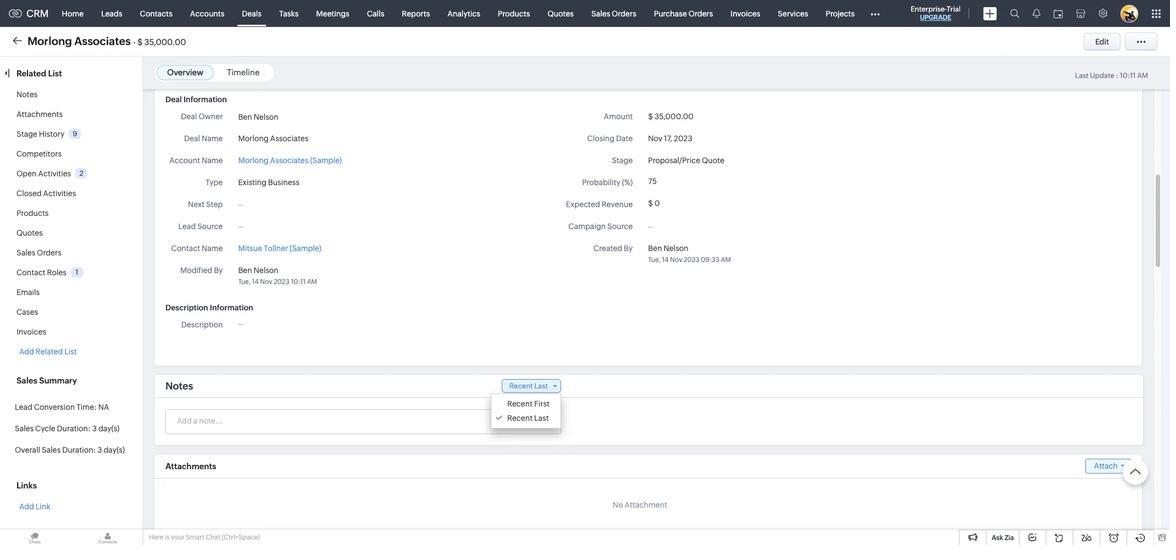 Task type: locate. For each thing, give the bounding box(es) containing it.
ben for ben nelson tue, 14 nov 2023 10:11 am
[[238, 266, 252, 275]]

0 horizontal spatial attachments
[[16, 110, 63, 119]]

1 vertical spatial list
[[64, 348, 77, 356]]

invoices
[[731, 9, 761, 18], [16, 328, 46, 337]]

your
[[171, 534, 185, 542]]

emails link
[[16, 288, 40, 297]]

deal for deal information
[[166, 95, 182, 104]]

0 horizontal spatial contact
[[16, 268, 45, 277]]

morlong up existing
[[238, 156, 269, 165]]

attachments
[[16, 110, 63, 119], [166, 462, 216, 471]]

$ up nov 17, 2023
[[649, 112, 653, 121]]

mitsue
[[238, 244, 262, 253]]

information for deal information
[[184, 95, 227, 104]]

0 vertical spatial (sample)
[[310, 156, 342, 165]]

1 vertical spatial deal
[[181, 112, 197, 121]]

2 vertical spatial 2023
[[274, 278, 290, 286]]

cases link
[[16, 308, 38, 317]]

contacts link
[[131, 0, 181, 27]]

1 vertical spatial name
[[202, 156, 223, 165]]

2 vertical spatial deal
[[184, 134, 200, 143]]

0 vertical spatial duration:
[[57, 425, 91, 433]]

calendar image
[[1054, 9, 1064, 18]]

list up summary at the bottom of page
[[64, 348, 77, 356]]

1 vertical spatial am
[[721, 256, 731, 264]]

3 for sales cycle duration:
[[92, 425, 97, 433]]

nov
[[649, 134, 663, 143], [671, 256, 683, 264], [260, 278, 273, 286]]

morlong down ben nelson
[[238, 134, 269, 143]]

tollner
[[264, 244, 288, 253]]

1 vertical spatial by
[[214, 266, 223, 275]]

0 vertical spatial sales orders
[[592, 9, 637, 18]]

2 name from the top
[[202, 156, 223, 165]]

1 source from the left
[[198, 222, 223, 231]]

activities down open activities link
[[43, 189, 76, 198]]

name up modified by
[[202, 244, 223, 253]]

2 add from the top
[[19, 503, 34, 511]]

0 vertical spatial 35,000.00
[[144, 37, 186, 46]]

1 vertical spatial morlong
[[238, 134, 269, 143]]

1 horizontal spatial contact
[[171, 244, 200, 253]]

1 horizontal spatial nov
[[649, 134, 663, 143]]

accounts
[[190, 9, 225, 18]]

mitsue tollner (sample)
[[238, 244, 322, 253]]

products right analytics link
[[498, 9, 530, 18]]

conversion
[[34, 403, 75, 412]]

am inside ben nelson tue, 14 nov 2023 09:33 am
[[721, 256, 731, 264]]

stage up competitors link
[[16, 130, 37, 139]]

name down owner
[[202, 134, 223, 143]]

1 name from the top
[[202, 134, 223, 143]]

1 vertical spatial description
[[181, 321, 223, 329]]

enterprise-trial upgrade
[[911, 5, 961, 21]]

products down closed
[[16, 209, 49, 218]]

0 horizontal spatial tue,
[[238, 278, 251, 286]]

description down description information
[[181, 321, 223, 329]]

signals element
[[1027, 0, 1048, 27]]

created
[[594, 244, 623, 253]]

$ right -
[[138, 37, 143, 46]]

3 down sales cycle duration: 3 day(s)
[[97, 446, 102, 455]]

duration:
[[57, 425, 91, 433], [62, 446, 96, 455]]

name up type
[[202, 156, 223, 165]]

nov down tollner
[[260, 278, 273, 286]]

here is your smart chat (ctrl+space)
[[149, 534, 260, 542]]

1 vertical spatial stage
[[612, 156, 633, 165]]

stage down date at the top right of the page
[[612, 156, 633, 165]]

analytics link
[[439, 0, 489, 27]]

closed
[[16, 189, 42, 198]]

1 vertical spatial 14
[[252, 278, 259, 286]]

information up deal owner
[[184, 95, 227, 104]]

2 vertical spatial morlong
[[238, 156, 269, 165]]

chats image
[[0, 530, 69, 546]]

2023 left the "09:33"
[[684, 256, 700, 264]]

tue, inside ben nelson tue, 14 nov 2023 10:11 am
[[238, 278, 251, 286]]

leads link
[[92, 0, 131, 27]]

1 horizontal spatial source
[[608, 222, 633, 231]]

morlong down crm
[[27, 34, 72, 47]]

0 horizontal spatial 10:11
[[291, 278, 306, 286]]

0 horizontal spatial invoices link
[[16, 328, 46, 337]]

source down revenue
[[608, 222, 633, 231]]

1 vertical spatial notes
[[166, 381, 193, 392]]

0 vertical spatial 2023
[[674, 134, 693, 143]]

1 horizontal spatial lead
[[178, 222, 196, 231]]

amount
[[604, 112, 633, 121]]

stage history
[[16, 130, 64, 139]]

1 horizontal spatial attachments
[[166, 462, 216, 471]]

14 down the mitsue
[[252, 278, 259, 286]]

1 horizontal spatial sales orders
[[592, 9, 637, 18]]

2 vertical spatial name
[[202, 244, 223, 253]]

associates down leads link
[[74, 34, 131, 47]]

tue, for created by
[[649, 256, 661, 264]]

$ left 0
[[649, 199, 653, 208]]

0 vertical spatial nov
[[649, 134, 663, 143]]

campaign source
[[569, 222, 633, 231]]

1 horizontal spatial quotes
[[548, 9, 574, 18]]

products link right analytics
[[489, 0, 539, 27]]

orders right purchase
[[689, 9, 714, 18]]

lead left conversion
[[15, 403, 32, 412]]

stage for stage history
[[16, 130, 37, 139]]

products link down closed
[[16, 209, 49, 218]]

quotes
[[548, 9, 574, 18], [16, 229, 43, 238]]

10:11 down mitsue tollner (sample) link
[[291, 278, 306, 286]]

1 horizontal spatial stage
[[612, 156, 633, 165]]

contact
[[171, 244, 200, 253], [16, 268, 45, 277]]

information down modified by
[[210, 304, 253, 312]]

0 horizontal spatial list
[[48, 69, 62, 78]]

last up first
[[535, 382, 548, 391]]

nov for created by
[[671, 256, 683, 264]]

0 horizontal spatial am
[[307, 278, 317, 286]]

lead for lead source
[[178, 222, 196, 231]]

1 vertical spatial 3
[[97, 446, 102, 455]]

ben inside ben nelson tue, 14 nov 2023 10:11 am
[[238, 266, 252, 275]]

1 horizontal spatial list
[[64, 348, 77, 356]]

business
[[268, 178, 300, 187]]

1 vertical spatial duration:
[[62, 446, 96, 455]]

activities up closed activities link
[[38, 169, 71, 178]]

14 inside ben nelson tue, 14 nov 2023 09:33 am
[[662, 256, 669, 264]]

description for description
[[181, 321, 223, 329]]

ask
[[992, 535, 1004, 542]]

na
[[98, 403, 109, 412]]

0 horizontal spatial 3
[[92, 425, 97, 433]]

deals
[[242, 9, 262, 18]]

1 vertical spatial attachments
[[166, 462, 216, 471]]

recent up recent first
[[510, 382, 533, 391]]

overview
[[167, 68, 204, 77]]

contact up modified
[[171, 244, 200, 253]]

1 horizontal spatial 14
[[662, 256, 669, 264]]

contact up emails
[[16, 268, 45, 277]]

mitsue tollner (sample) link
[[238, 243, 322, 255]]

deal down deal information
[[181, 112, 197, 121]]

lead down next
[[178, 222, 196, 231]]

nov for modified by
[[260, 278, 273, 286]]

associates inside the 'morlong associates (sample)' link
[[270, 156, 309, 165]]

ben nelson tue, 14 nov 2023 09:33 am
[[649, 244, 731, 264]]

nelson
[[254, 113, 279, 122], [664, 244, 689, 253], [254, 266, 279, 275]]

nelson inside ben nelson tue, 14 nov 2023 10:11 am
[[254, 266, 279, 275]]

3 down time:
[[92, 425, 97, 433]]

related up notes link
[[16, 69, 46, 78]]

2 vertical spatial last
[[535, 414, 549, 423]]

nov inside ben nelson tue, 14 nov 2023 09:33 am
[[671, 256, 683, 264]]

related up sales summary
[[36, 348, 63, 356]]

related list
[[16, 69, 64, 78]]

morlong for morlong associates (sample)
[[238, 156, 269, 165]]

ben right owner
[[238, 113, 252, 122]]

2023 inside ben nelson tue, 14 nov 2023 10:11 am
[[274, 278, 290, 286]]

deal down overview
[[166, 95, 182, 104]]

last down first
[[535, 414, 549, 423]]

invoices link left services
[[722, 0, 770, 27]]

ben down the mitsue
[[238, 266, 252, 275]]

add left link
[[19, 503, 34, 511]]

1 vertical spatial sales orders
[[16, 249, 61, 257]]

purchase orders
[[654, 9, 714, 18]]

add up sales summary
[[19, 348, 34, 356]]

2 source from the left
[[608, 222, 633, 231]]

notes
[[16, 90, 38, 99], [166, 381, 193, 392]]

zia
[[1005, 535, 1015, 542]]

am right the "09:33"
[[721, 256, 731, 264]]

(ctrl+space)
[[222, 534, 260, 542]]

2 vertical spatial recent
[[508, 414, 533, 423]]

am right the :
[[1138, 71, 1149, 80]]

1 vertical spatial information
[[210, 304, 253, 312]]

recent left first
[[508, 400, 533, 409]]

nov left the "09:33"
[[671, 256, 683, 264]]

0 vertical spatial 14
[[662, 256, 669, 264]]

(sample) for mitsue tollner (sample)
[[290, 244, 322, 253]]

nov left the 17,
[[649, 134, 663, 143]]

1 horizontal spatial sales orders link
[[583, 0, 646, 27]]

nelson inside ben nelson tue, 14 nov 2023 09:33 am
[[664, 244, 689, 253]]

by right the created at the top of the page
[[624, 244, 633, 253]]

1 horizontal spatial products
[[498, 9, 530, 18]]

recent
[[510, 382, 533, 391], [508, 400, 533, 409], [508, 414, 533, 423]]

description down modified
[[166, 304, 208, 312]]

deal up account name
[[184, 134, 200, 143]]

invoices link
[[722, 0, 770, 27], [16, 328, 46, 337]]

invoices link down cases
[[16, 328, 46, 337]]

link
[[36, 503, 50, 511]]

0 vertical spatial name
[[202, 134, 223, 143]]

add link
[[19, 503, 50, 511]]

0 vertical spatial associates
[[74, 34, 131, 47]]

last
[[1076, 71, 1089, 80], [535, 382, 548, 391], [535, 414, 549, 423]]

nov inside ben nelson tue, 14 nov 2023 10:11 am
[[260, 278, 273, 286]]

1 vertical spatial nov
[[671, 256, 683, 264]]

0 vertical spatial by
[[624, 244, 633, 253]]

list up attachments link
[[48, 69, 62, 78]]

here
[[149, 534, 164, 542]]

cycle
[[35, 425, 55, 433]]

14
[[662, 256, 669, 264], [252, 278, 259, 286]]

0 horizontal spatial by
[[214, 266, 223, 275]]

14 left the "09:33"
[[662, 256, 669, 264]]

products link
[[489, 0, 539, 27], [16, 209, 49, 218]]

ben right created by
[[649, 244, 663, 253]]

smart
[[186, 534, 205, 542]]

(sample)
[[310, 156, 342, 165], [290, 244, 322, 253]]

lead source
[[178, 222, 223, 231]]

last left 'update'
[[1076, 71, 1089, 80]]

associates for morlong associates (sample)
[[270, 156, 309, 165]]

Other Modules field
[[864, 5, 888, 22]]

leads
[[101, 9, 122, 18]]

description
[[166, 304, 208, 312], [181, 321, 223, 329]]

sales orders link
[[583, 0, 646, 27], [16, 249, 61, 257]]

10:11 right the :
[[1121, 71, 1137, 80]]

35,000.00 inside morlong associates - $ 35,000.00
[[144, 37, 186, 46]]

recent down recent first
[[508, 414, 533, 423]]

tue, for modified by
[[238, 278, 251, 286]]

1 vertical spatial ben
[[649, 244, 663, 253]]

source down the step
[[198, 222, 223, 231]]

ben inside ben nelson tue, 14 nov 2023 09:33 am
[[649, 244, 663, 253]]

0 vertical spatial am
[[1138, 71, 1149, 80]]

orders up roles
[[37, 249, 61, 257]]

0 horizontal spatial products link
[[16, 209, 49, 218]]

Add a note... field
[[166, 416, 560, 427]]

associates
[[74, 34, 131, 47], [270, 134, 309, 143], [270, 156, 309, 165]]

reports
[[402, 9, 430, 18]]

tue, inside ben nelson tue, 14 nov 2023 09:33 am
[[649, 256, 661, 264]]

profile image
[[1121, 5, 1139, 22]]

0 vertical spatial $
[[138, 37, 143, 46]]

morlong
[[27, 34, 72, 47], [238, 134, 269, 143], [238, 156, 269, 165]]

3
[[92, 425, 97, 433], [97, 446, 102, 455]]

0 horizontal spatial quotes link
[[16, 229, 43, 238]]

day(s) for overall sales duration: 3 day(s)
[[104, 446, 125, 455]]

0 vertical spatial 3
[[92, 425, 97, 433]]

2 vertical spatial nov
[[260, 278, 273, 286]]

1 vertical spatial contact
[[16, 268, 45, 277]]

attachments link
[[16, 110, 63, 119]]

3 for overall sales duration:
[[97, 446, 102, 455]]

associates up morlong associates (sample) on the left top
[[270, 134, 309, 143]]

2023 inside ben nelson tue, 14 nov 2023 09:33 am
[[684, 256, 700, 264]]

invoices left services
[[731, 9, 761, 18]]

1 vertical spatial sales orders link
[[16, 249, 61, 257]]

existing
[[238, 178, 267, 187]]

duration: down sales cycle duration: 3 day(s)
[[62, 446, 96, 455]]

deals link
[[233, 0, 271, 27]]

1 vertical spatial (sample)
[[290, 244, 322, 253]]

1 vertical spatial add
[[19, 503, 34, 511]]

create menu element
[[977, 0, 1004, 27]]

home
[[62, 9, 84, 18]]

1 horizontal spatial 3
[[97, 446, 102, 455]]

0 vertical spatial 10:11
[[1121, 71, 1137, 80]]

add for add link
[[19, 503, 34, 511]]

1 vertical spatial 35,000.00
[[655, 112, 694, 121]]

1 vertical spatial invoices link
[[16, 328, 46, 337]]

0 horizontal spatial quotes
[[16, 229, 43, 238]]

am for modified by
[[307, 278, 317, 286]]

recent last up recent first
[[510, 382, 548, 391]]

1 add from the top
[[19, 348, 34, 356]]

2023 right the 17,
[[674, 134, 693, 143]]

1 vertical spatial 2023
[[684, 256, 700, 264]]

upgrade
[[921, 14, 952, 21]]

list
[[48, 69, 62, 78], [64, 348, 77, 356]]

14 inside ben nelson tue, 14 nov 2023 10:11 am
[[252, 278, 259, 286]]

$ for amount
[[649, 112, 653, 121]]

timeline link
[[227, 68, 260, 77]]

orders for purchase orders link
[[689, 9, 714, 18]]

morlong for morlong associates
[[238, 134, 269, 143]]

recent last
[[510, 382, 548, 391], [508, 414, 549, 423]]

contacts image
[[73, 530, 142, 546]]

1 horizontal spatial invoices
[[731, 9, 761, 18]]

tue,
[[649, 256, 661, 264], [238, 278, 251, 286]]

probability
[[583, 178, 621, 187]]

$ for expected revenue
[[649, 199, 653, 208]]

2023 for modified by
[[274, 278, 290, 286]]

1 horizontal spatial notes
[[166, 381, 193, 392]]

orders
[[612, 9, 637, 18], [689, 9, 714, 18], [37, 249, 61, 257]]

0 vertical spatial lead
[[178, 222, 196, 231]]

0 horizontal spatial orders
[[37, 249, 61, 257]]

lead conversion time: na
[[15, 403, 109, 412]]

2 vertical spatial ben
[[238, 266, 252, 275]]

open activities link
[[16, 169, 71, 178]]

2 vertical spatial associates
[[270, 156, 309, 165]]

0 vertical spatial quotes link
[[539, 0, 583, 27]]

0 vertical spatial recent
[[510, 382, 533, 391]]

3 name from the top
[[202, 244, 223, 253]]

add for add related list
[[19, 348, 34, 356]]

0 vertical spatial information
[[184, 95, 227, 104]]

invoices down cases
[[16, 328, 46, 337]]

2023 down mitsue tollner (sample) link
[[274, 278, 290, 286]]

notes link
[[16, 90, 38, 99]]

associates up 'business' on the top
[[270, 156, 309, 165]]

related
[[16, 69, 46, 78], [36, 348, 63, 356]]

2 vertical spatial am
[[307, 278, 317, 286]]

nelson for ben nelson
[[254, 113, 279, 122]]

deal owner
[[181, 112, 223, 121]]

35,000.00 down contacts link
[[144, 37, 186, 46]]

recent last down recent first
[[508, 414, 549, 423]]

by right modified
[[214, 266, 223, 275]]

owner
[[199, 112, 223, 121]]

-
[[133, 37, 136, 46]]

am inside ben nelson tue, 14 nov 2023 10:11 am
[[307, 278, 317, 286]]

1 vertical spatial activities
[[43, 189, 76, 198]]

35,000.00 up nov 17, 2023
[[655, 112, 694, 121]]

1 vertical spatial $
[[649, 112, 653, 121]]

am down mitsue tollner (sample) link
[[307, 278, 317, 286]]

duration: up overall sales duration: 3 day(s)
[[57, 425, 91, 433]]

0 horizontal spatial lead
[[15, 403, 32, 412]]

0 vertical spatial products
[[498, 9, 530, 18]]

0 vertical spatial add
[[19, 348, 34, 356]]

orders left purchase
[[612, 9, 637, 18]]

search element
[[1004, 0, 1027, 27]]



Task type: vqa. For each thing, say whether or not it's contained in the screenshot.


Task type: describe. For each thing, give the bounding box(es) containing it.
17,
[[664, 134, 673, 143]]

recent first
[[508, 400, 550, 409]]

purchase orders link
[[646, 0, 722, 27]]

deal for deal name
[[184, 134, 200, 143]]

date
[[617, 134, 633, 143]]

1 vertical spatial last
[[535, 382, 548, 391]]

links
[[16, 481, 37, 491]]

create menu image
[[984, 7, 998, 20]]

name for deal name
[[202, 134, 223, 143]]

09:33
[[701, 256, 720, 264]]

home link
[[53, 0, 92, 27]]

morlong associates
[[238, 134, 309, 143]]

quote
[[702, 156, 725, 165]]

associates for morlong associates
[[270, 134, 309, 143]]

open
[[16, 169, 37, 178]]

time:
[[76, 403, 97, 412]]

overall sales duration: 3 day(s)
[[15, 446, 125, 455]]

contact roles
[[16, 268, 67, 277]]

morlong associates - $ 35,000.00
[[27, 34, 186, 47]]

am for created by
[[721, 256, 731, 264]]

9
[[73, 130, 77, 138]]

(%)
[[622, 178, 633, 187]]

modified
[[180, 266, 212, 275]]

0 vertical spatial sales orders link
[[583, 0, 646, 27]]

projects link
[[818, 0, 864, 27]]

modified by
[[180, 266, 223, 275]]

signals image
[[1033, 9, 1041, 18]]

revenue
[[602, 200, 633, 209]]

2023 for created by
[[684, 256, 700, 264]]

next
[[188, 200, 205, 209]]

nelson for ben nelson tue, 14 nov 2023 10:11 am
[[254, 266, 279, 275]]

deal for deal owner
[[181, 112, 197, 121]]

competitors
[[16, 150, 62, 158]]

1 vertical spatial related
[[36, 348, 63, 356]]

ben for ben nelson
[[238, 113, 252, 122]]

0
[[655, 199, 660, 208]]

1 vertical spatial recent last
[[508, 414, 549, 423]]

0 vertical spatial list
[[48, 69, 62, 78]]

closing date
[[588, 134, 633, 143]]

created by
[[594, 244, 633, 253]]

proposal/price quote
[[649, 156, 725, 165]]

$ inside morlong associates - $ 35,000.00
[[138, 37, 143, 46]]

profile element
[[1115, 0, 1146, 27]]

1 horizontal spatial 10:11
[[1121, 71, 1137, 80]]

search image
[[1011, 9, 1020, 18]]

crm link
[[9, 8, 49, 19]]

1 horizontal spatial invoices link
[[722, 0, 770, 27]]

expected revenue
[[566, 200, 633, 209]]

1 horizontal spatial 35,000.00
[[655, 112, 694, 121]]

stage for stage
[[612, 156, 633, 165]]

proposal/price
[[649, 156, 701, 165]]

accounts link
[[181, 0, 233, 27]]

tasks link
[[271, 0, 308, 27]]

0 vertical spatial invoices
[[731, 9, 761, 18]]

0 vertical spatial attachments
[[16, 110, 63, 119]]

1 vertical spatial quotes link
[[16, 229, 43, 238]]

existing business
[[238, 178, 300, 187]]

morlong associates (sample) link
[[238, 155, 342, 167]]

0 vertical spatial related
[[16, 69, 46, 78]]

trial
[[947, 5, 961, 13]]

add related list
[[19, 348, 77, 356]]

attachment
[[625, 501, 668, 510]]

closed activities link
[[16, 189, 76, 198]]

1 horizontal spatial products link
[[489, 0, 539, 27]]

0 vertical spatial quotes
[[548, 9, 574, 18]]

0 vertical spatial recent last
[[510, 382, 548, 391]]

deal information
[[166, 95, 227, 104]]

expected
[[566, 200, 600, 209]]

source for campaign source
[[608, 222, 633, 231]]

attach link
[[1086, 459, 1132, 474]]

competitors link
[[16, 150, 62, 158]]

name for account name
[[202, 156, 223, 165]]

is
[[165, 534, 170, 542]]

orders for top sales orders link
[[612, 9, 637, 18]]

ben for ben nelson tue, 14 nov 2023 09:33 am
[[649, 244, 663, 253]]

account
[[170, 156, 200, 165]]

morlong for morlong associates - $ 35,000.00
[[27, 34, 72, 47]]

source for lead source
[[198, 222, 223, 231]]

duration: for overall sales duration:
[[62, 446, 96, 455]]

contact name
[[171, 244, 223, 253]]

closed activities
[[16, 189, 76, 198]]

:
[[1117, 71, 1119, 80]]

chat
[[206, 534, 221, 542]]

campaign
[[569, 222, 606, 231]]

lead for lead conversion time: na
[[15, 403, 32, 412]]

ask zia
[[992, 535, 1015, 542]]

1 vertical spatial products link
[[16, 209, 49, 218]]

0 horizontal spatial notes
[[16, 90, 38, 99]]

calls
[[367, 9, 385, 18]]

description for description information
[[166, 304, 208, 312]]

$  35,000.00
[[649, 112, 694, 121]]

stage history link
[[16, 130, 64, 139]]

by for created by
[[624, 244, 633, 253]]

services link
[[770, 0, 818, 27]]

14 for created by
[[662, 256, 669, 264]]

0 vertical spatial last
[[1076, 71, 1089, 80]]

1 vertical spatial recent
[[508, 400, 533, 409]]

2 horizontal spatial am
[[1138, 71, 1149, 80]]

associates for morlong associates - $ 35,000.00
[[74, 34, 131, 47]]

history
[[39, 130, 64, 139]]

crm
[[26, 8, 49, 19]]

0 horizontal spatial sales orders link
[[16, 249, 61, 257]]

morlong associates (sample)
[[238, 156, 342, 165]]

services
[[778, 9, 809, 18]]

probability (%)
[[583, 178, 633, 187]]

last update : 10:11 am
[[1076, 71, 1149, 80]]

1 horizontal spatial quotes link
[[539, 0, 583, 27]]

activities for closed activities
[[43, 189, 76, 198]]

overview link
[[167, 68, 204, 77]]

edit button
[[1085, 33, 1121, 50]]

14 for modified by
[[252, 278, 259, 286]]

by for modified by
[[214, 266, 223, 275]]

0 horizontal spatial invoices
[[16, 328, 46, 337]]

information for description information
[[210, 304, 253, 312]]

1 vertical spatial products
[[16, 209, 49, 218]]

analytics
[[448, 9, 481, 18]]

overall
[[15, 446, 40, 455]]

roles
[[47, 268, 67, 277]]

contact roles link
[[16, 268, 67, 277]]

(sample) for morlong associates (sample)
[[310, 156, 342, 165]]

0 horizontal spatial sales orders
[[16, 249, 61, 257]]

contact for contact roles
[[16, 268, 45, 277]]

first
[[535, 400, 550, 409]]

description information
[[166, 304, 253, 312]]

10:11 inside ben nelson tue, 14 nov 2023 10:11 am
[[291, 278, 306, 286]]

day(s) for sales cycle duration: 3 day(s)
[[98, 425, 120, 433]]

no attachment
[[613, 501, 668, 510]]

contacts
[[140, 9, 173, 18]]

reports link
[[393, 0, 439, 27]]

meetings link
[[308, 0, 358, 27]]

type
[[206, 178, 223, 187]]

activities for open activities
[[38, 169, 71, 178]]

name for contact name
[[202, 244, 223, 253]]

cases
[[16, 308, 38, 317]]

nelson for ben nelson tue, 14 nov 2023 09:33 am
[[664, 244, 689, 253]]

ben nelson tue, 14 nov 2023 10:11 am
[[238, 266, 317, 286]]

account name
[[170, 156, 223, 165]]

contact for contact name
[[171, 244, 200, 253]]

update
[[1091, 71, 1115, 80]]

step
[[206, 200, 223, 209]]

sales summary
[[16, 376, 77, 386]]

no
[[613, 501, 624, 510]]

duration: for sales cycle duration:
[[57, 425, 91, 433]]



